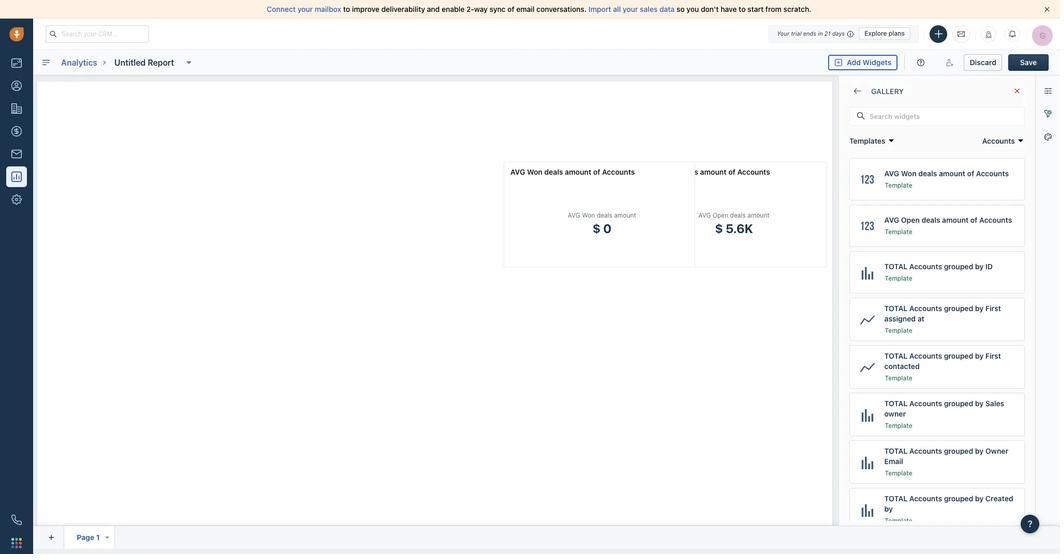 Task type: describe. For each thing, give the bounding box(es) containing it.
connect
[[267, 5, 296, 13]]

and
[[427, 5, 440, 13]]

data
[[660, 5, 675, 13]]

ends
[[803, 30, 816, 37]]

freshworks switcher image
[[11, 539, 22, 549]]

from
[[766, 5, 782, 13]]

sales
[[640, 5, 658, 13]]

explore plans
[[865, 30, 905, 37]]

close image
[[1045, 7, 1050, 12]]

conversations.
[[537, 5, 587, 13]]

of
[[508, 5, 515, 13]]

1 to from the left
[[343, 5, 350, 13]]

phone element
[[6, 510, 27, 531]]

deliverability
[[381, 5, 425, 13]]

2-
[[467, 5, 474, 13]]

enable
[[442, 5, 465, 13]]

email
[[516, 5, 535, 13]]

days
[[832, 30, 845, 37]]

import
[[589, 5, 611, 13]]

mailbox
[[315, 5, 341, 13]]

don't
[[701, 5, 719, 13]]

start
[[748, 5, 764, 13]]

have
[[721, 5, 737, 13]]

Search your CRM... text field
[[46, 25, 149, 43]]

1 your from the left
[[298, 5, 313, 13]]



Task type: vqa. For each thing, say whether or not it's contained in the screenshot.
2nd to
yes



Task type: locate. For each thing, give the bounding box(es) containing it.
phone image
[[11, 516, 22, 526]]

your
[[298, 5, 313, 13], [623, 5, 638, 13]]

way
[[474, 5, 488, 13]]

scratch.
[[784, 5, 812, 13]]

21
[[825, 30, 831, 37]]

2 to from the left
[[739, 5, 746, 13]]

explore plans link
[[859, 27, 911, 40]]

import all your sales data link
[[589, 5, 677, 13]]

your trial ends in 21 days
[[777, 30, 845, 37]]

in
[[818, 30, 823, 37]]

send email image
[[958, 29, 965, 38]]

1 horizontal spatial your
[[623, 5, 638, 13]]

your
[[777, 30, 790, 37]]

improve
[[352, 5, 380, 13]]

plans
[[889, 30, 905, 37]]

sync
[[490, 5, 506, 13]]

your left mailbox
[[298, 5, 313, 13]]

your right "all"
[[623, 5, 638, 13]]

all
[[613, 5, 621, 13]]

to
[[343, 5, 350, 13], [739, 5, 746, 13]]

0 horizontal spatial to
[[343, 5, 350, 13]]

1 horizontal spatial to
[[739, 5, 746, 13]]

connect your mailbox to improve deliverability and enable 2-way sync of email conversations. import all your sales data so you don't have to start from scratch.
[[267, 5, 812, 13]]

2 your from the left
[[623, 5, 638, 13]]

to right mailbox
[[343, 5, 350, 13]]

explore
[[865, 30, 887, 37]]

0 horizontal spatial your
[[298, 5, 313, 13]]

you
[[687, 5, 699, 13]]

connect your mailbox link
[[267, 5, 343, 13]]

so
[[677, 5, 685, 13]]

to left start at the top of the page
[[739, 5, 746, 13]]

trial
[[791, 30, 802, 37]]



